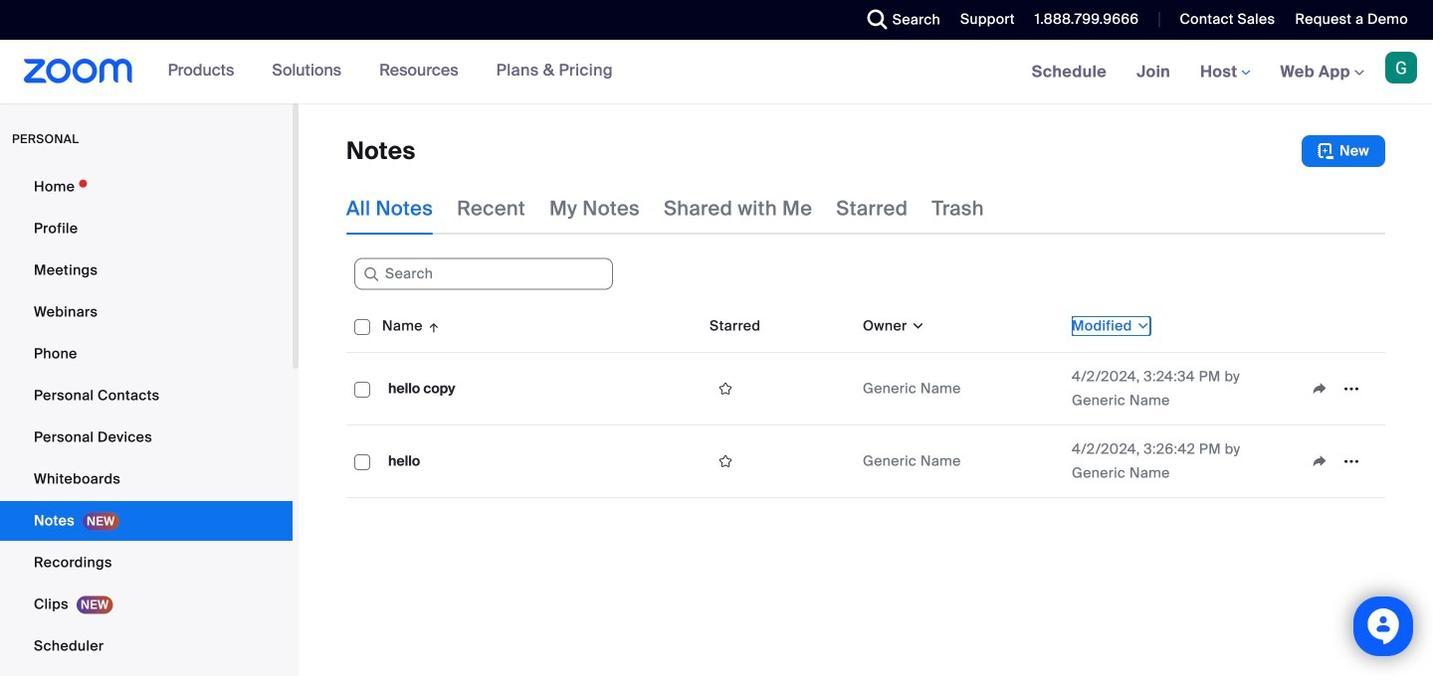 Task type: vqa. For each thing, say whether or not it's contained in the screenshot.
Zoom Logo
yes



Task type: locate. For each thing, give the bounding box(es) containing it.
share image
[[1304, 453, 1336, 471]]

product information navigation
[[153, 40, 628, 104]]

application
[[346, 301, 1386, 499], [710, 374, 847, 404], [1304, 374, 1378, 404], [710, 447, 847, 477], [1304, 447, 1378, 477]]

down image
[[907, 317, 926, 336], [1132, 317, 1151, 336]]

meetings navigation
[[1017, 40, 1433, 105]]

banner
[[0, 40, 1433, 105]]

1 horizontal spatial down image
[[1132, 317, 1151, 336]]

0 horizontal spatial down image
[[907, 317, 926, 336]]

tabs of all notes page tab list
[[346, 183, 984, 235]]



Task type: describe. For each thing, give the bounding box(es) containing it.
personal menu menu
[[0, 167, 293, 677]]

zoom logo image
[[24, 59, 133, 84]]

arrow up image
[[423, 315, 441, 338]]

share image
[[1304, 380, 1336, 398]]

2 down image from the left
[[1132, 317, 1151, 336]]

more options for hello image
[[1336, 453, 1368, 471]]

Search text field
[[354, 259, 613, 290]]

more options for hello copy image
[[1336, 380, 1368, 398]]

1 down image from the left
[[907, 317, 926, 336]]

profile picture image
[[1386, 52, 1417, 84]]



